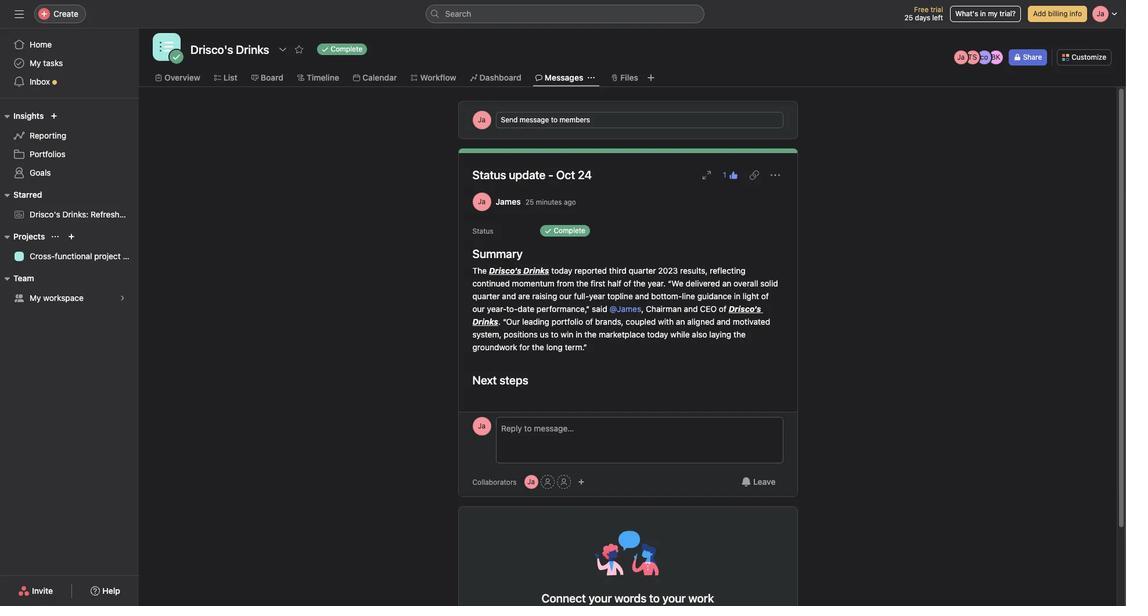 Task type: describe. For each thing, give the bounding box(es) containing it.
status for status
[[472, 227, 494, 236]]

ts
[[968, 53, 977, 62]]

left
[[932, 13, 943, 22]]

goals link
[[6, 164, 132, 182]]

topline
[[607, 292, 633, 301]]

an inside today reported third quarter 2023 results, reflecting continued momentum from the first half of the year. "we delivered an overall solid quarter and are raising our full-year topline and bottom-line guidance in light of our year-to-date performance," said
[[722, 279, 731, 289]]

0 horizontal spatial ja button
[[472, 418, 491, 436]]

of down solid
[[761, 292, 769, 301]]

board
[[261, 73, 283, 82]]

create
[[53, 9, 78, 19]]

dashboard
[[480, 73, 521, 82]]

ja left send
[[478, 116, 486, 124]]

to inside . "our leading portfolio of brands, coupled with an aligned and motivated system, positions us to win in the marketplace today while also laying the groundwork for the long term."
[[551, 330, 559, 340]]

what's
[[955, 9, 978, 18]]

status for status update - oct 24
[[472, 168, 506, 182]]

coupled
[[626, 317, 656, 327]]

to inside "button"
[[551, 116, 558, 124]]

full-
[[574, 292, 589, 301]]

search list box
[[425, 5, 704, 23]]

projects element
[[0, 227, 139, 268]]

bottom-
[[651, 292, 682, 301]]

groundwork
[[472, 343, 517, 353]]

25 inside james 25 minutes ago
[[525, 198, 534, 206]]

projects button
[[0, 230, 45, 244]]

days
[[915, 13, 930, 22]]

"we
[[668, 279, 684, 289]]

the left year.
[[633, 279, 646, 289]]

long
[[546, 343, 563, 353]]

in inside . "our leading portfolio of brands, coupled with an aligned and motivated system, positions us to win in the marketplace today while also laying the groundwork for the long term."
[[576, 330, 582, 340]]

third
[[609, 266, 626, 276]]

more actions image
[[770, 171, 780, 180]]

drinks:
[[62, 210, 88, 220]]

workspace
[[43, 293, 84, 303]]

calendar link
[[353, 71, 397, 84]]

reporting link
[[6, 127, 132, 145]]

reflecting
[[710, 266, 746, 276]]

send message to members button
[[496, 112, 783, 128]]

motivated
[[733, 317, 770, 327]]

in inside today reported third quarter 2023 results, reflecting continued momentum from the first half of the year. "we delivered an overall solid quarter and are raising our full-year topline and bottom-line guidance in light of our year-to-date performance," said
[[734, 292, 741, 301]]

year-
[[487, 304, 506, 314]]

today reported third quarter 2023 results, reflecting continued momentum from the first half of the year. "we delivered an overall solid quarter and are raising our full-year topline and bottom-line guidance in light of our year-to-date performance," said
[[472, 266, 780, 314]]

my tasks
[[30, 58, 63, 68]]

status update - oct 24
[[472, 168, 592, 182]]

copy link image
[[750, 171, 759, 180]]

overall
[[734, 279, 758, 289]]

create button
[[34, 5, 86, 23]]

projects
[[13, 232, 45, 242]]

workflow
[[420, 73, 456, 82]]

timeline link
[[297, 71, 339, 84]]

cross-functional project plan link
[[6, 247, 139, 266]]

my tasks link
[[6, 54, 132, 73]]

messages
[[545, 73, 583, 82]]

guidance
[[697, 292, 732, 301]]

leave
[[753, 477, 776, 487]]

search
[[445, 9, 471, 19]]

overview
[[164, 73, 200, 82]]

of right ceo
[[719, 304, 727, 314]]

inbox
[[30, 77, 50, 87]]

1 vertical spatial quarter
[[472, 292, 500, 301]]

portfolio
[[552, 317, 583, 327]]

trial?
[[1000, 9, 1016, 18]]

2023
[[658, 266, 678, 276]]

plan
[[123, 251, 139, 261]]

and up to-
[[502, 292, 516, 301]]

the down motivated
[[734, 330, 746, 340]]

starred button
[[0, 188, 42, 202]]

drisco's for drisco's drinks
[[729, 304, 761, 314]]

bk
[[991, 53, 1000, 62]]

laying
[[709, 330, 731, 340]]

line
[[682, 292, 695, 301]]

and inside . "our leading portfolio of brands, coupled with an aligned and motivated system, positions us to win in the marketplace today while also laying the groundwork for the long term."
[[717, 317, 731, 327]]

2 vertical spatial to
[[649, 592, 660, 606]]

positions
[[504, 330, 538, 340]]

dashboard link
[[470, 71, 521, 84]]

leading
[[522, 317, 549, 327]]

0 horizontal spatial our
[[472, 304, 485, 314]]

your work
[[663, 592, 714, 606]]

@james , chairman and ceo of
[[610, 304, 729, 314]]

my workspace
[[30, 293, 84, 303]]

light
[[743, 292, 759, 301]]

add or remove collaborators image
[[578, 479, 585, 486]]

. "our leading portfolio of brands, coupled with an aligned and motivated system, positions us to win in the marketplace today while also laying the groundwork for the long term."
[[472, 317, 772, 353]]

the
[[472, 266, 487, 276]]

win
[[561, 330, 573, 340]]

see details, my workspace image
[[119, 295, 126, 302]]

inbox link
[[6, 73, 132, 91]]

insights button
[[0, 109, 44, 123]]

portfolios link
[[6, 145, 132, 164]]

calendar
[[362, 73, 397, 82]]

show options, current sort, top image
[[52, 233, 59, 240]]

complete inside popup button
[[331, 45, 362, 53]]

1 button
[[720, 167, 741, 184]]

free trial 25 days left
[[905, 5, 943, 22]]

tasks
[[43, 58, 63, 68]]

ja right collaborators on the left bottom of page
[[527, 478, 535, 487]]

teams element
[[0, 268, 139, 310]]

list link
[[214, 71, 237, 84]]

help button
[[83, 581, 128, 602]]

the drisco's drinks
[[472, 266, 549, 276]]

add to starred image
[[294, 45, 304, 54]]

add billing info button
[[1028, 6, 1087, 22]]

members
[[560, 116, 590, 124]]

list
[[224, 73, 237, 82]]

drisco's drinks: refreshment recommendation
[[30, 210, 206, 220]]

25 inside free trial 25 days left
[[905, 13, 913, 22]]



Task type: locate. For each thing, give the bounding box(es) containing it.
send
[[501, 116, 518, 124]]

drisco's down light
[[729, 304, 761, 314]]

raising
[[532, 292, 557, 301]]

aligned
[[687, 317, 715, 327]]

my inside global element
[[30, 58, 41, 68]]

0 vertical spatial ja button
[[472, 418, 491, 436]]

1 horizontal spatial quarter
[[629, 266, 656, 276]]

my inside teams element
[[30, 293, 41, 303]]

and up ,
[[635, 292, 649, 301]]

results,
[[680, 266, 708, 276]]

complete up timeline
[[331, 45, 362, 53]]

my for my workspace
[[30, 293, 41, 303]]

in right win
[[576, 330, 582, 340]]

0 vertical spatial complete
[[331, 45, 362, 53]]

summary
[[472, 247, 523, 261]]

our down from
[[559, 292, 572, 301]]

2 horizontal spatial in
[[980, 9, 986, 18]]

and down line
[[684, 304, 698, 314]]

1 horizontal spatial 25
[[905, 13, 913, 22]]

words
[[615, 592, 647, 606]]

drisco's inside starred element
[[30, 210, 60, 220]]

1 horizontal spatial in
[[734, 292, 741, 301]]

my left tasks
[[30, 58, 41, 68]]

of down said
[[585, 317, 593, 327]]

in left light
[[734, 292, 741, 301]]

2 horizontal spatial drisco's
[[729, 304, 761, 314]]

drisco's inside 'drisco's drinks'
[[729, 304, 761, 314]]

1 vertical spatial ja button
[[524, 476, 538, 490]]

today
[[551, 266, 572, 276], [647, 330, 668, 340]]

goals
[[30, 168, 51, 178]]

quarter
[[629, 266, 656, 276], [472, 292, 500, 301]]

0 vertical spatial 25
[[905, 13, 913, 22]]

team button
[[0, 272, 34, 286]]

an up while
[[676, 317, 685, 327]]

drinks inside 'drisco's drinks'
[[472, 317, 498, 327]]

james 25 minutes ago
[[496, 197, 576, 207]]

0 horizontal spatial an
[[676, 317, 685, 327]]

delivered
[[686, 279, 720, 289]]

drisco's drinks: refreshment recommendation link
[[6, 206, 206, 224]]

0 vertical spatial my
[[30, 58, 41, 68]]

system,
[[472, 330, 502, 340]]

0 vertical spatial today
[[551, 266, 572, 276]]

customize button
[[1057, 49, 1112, 66]]

add
[[1033, 9, 1046, 18]]

global element
[[0, 28, 139, 98]]

to
[[551, 116, 558, 124], [551, 330, 559, 340], [649, 592, 660, 606]]

leave button
[[734, 472, 783, 493]]

0 vertical spatial status
[[472, 168, 506, 182]]

0 vertical spatial to
[[551, 116, 558, 124]]

today inside today reported third quarter 2023 results, reflecting continued momentum from the first half of the year. "we delivered an overall solid quarter and are raising our full-year topline and bottom-line guidance in light of our year-to-date performance," said
[[551, 266, 572, 276]]

files link
[[611, 71, 638, 84]]

1 status from the top
[[472, 168, 506, 182]]

james link
[[496, 197, 521, 207]]

0 vertical spatial our
[[559, 292, 572, 301]]

of right half
[[624, 279, 631, 289]]

portfolios
[[30, 149, 65, 159]]

@james
[[610, 304, 641, 314]]

2 vertical spatial drisco's
[[729, 304, 761, 314]]

1 horizontal spatial drinks
[[523, 266, 549, 276]]

add billing info
[[1033, 9, 1082, 18]]

performance,"
[[537, 304, 590, 314]]

drisco's for drisco's drinks: refreshment recommendation
[[30, 210, 60, 220]]

25 left days
[[905, 13, 913, 22]]

0 vertical spatial drinks
[[523, 266, 549, 276]]

the up full-
[[576, 279, 588, 289]]

invite button
[[10, 581, 61, 602]]

1 vertical spatial drisco's
[[489, 266, 521, 276]]

the up term."
[[584, 330, 597, 340]]

messages link
[[535, 71, 583, 84]]

status up the summary on the top left
[[472, 227, 494, 236]]

home link
[[6, 35, 132, 54]]

team
[[13, 274, 34, 283]]

0 horizontal spatial complete
[[331, 45, 362, 53]]

today inside . "our leading portfolio of brands, coupled with an aligned and motivated system, positions us to win in the marketplace today while also laying the groundwork for the long term."
[[647, 330, 668, 340]]

my for my tasks
[[30, 58, 41, 68]]

of inside . "our leading portfolio of brands, coupled with an aligned and motivated system, positions us to win in the marketplace today while also laying the groundwork for the long term."
[[585, 317, 593, 327]]

half
[[608, 279, 621, 289]]

for
[[519, 343, 530, 353]]

reporting
[[30, 131, 66, 141]]

"our
[[503, 317, 520, 327]]

new project or portfolio image
[[68, 233, 75, 240]]

0 horizontal spatial drisco's
[[30, 210, 60, 220]]

billing
[[1048, 9, 1068, 18]]

1 vertical spatial 25
[[525, 198, 534, 206]]

1 vertical spatial in
[[734, 292, 741, 301]]

marketplace
[[599, 330, 645, 340]]

1 vertical spatial complete
[[554, 227, 585, 235]]

show options image
[[278, 45, 287, 54]]

collaborators
[[472, 478, 517, 487]]

drinks up momentum
[[523, 266, 549, 276]]

1 vertical spatial today
[[647, 330, 668, 340]]

list image
[[160, 40, 174, 54]]

momentum
[[512, 279, 555, 289]]

an
[[722, 279, 731, 289], [676, 317, 685, 327]]

complete
[[331, 45, 362, 53], [554, 227, 585, 235]]

2 vertical spatial in
[[576, 330, 582, 340]]

in left 'my'
[[980, 9, 986, 18]]

from
[[557, 279, 574, 289]]

my workspace link
[[6, 289, 132, 308]]

complete down ago at right
[[554, 227, 585, 235]]

my down team
[[30, 293, 41, 303]]

-
[[548, 168, 554, 182]]

1 vertical spatial my
[[30, 293, 41, 303]]

new image
[[51, 113, 58, 120]]

add tab image
[[646, 73, 656, 82]]

in inside button
[[980, 9, 986, 18]]

ja button down next steps
[[472, 418, 491, 436]]

1 horizontal spatial today
[[647, 330, 668, 340]]

an inside . "our leading portfolio of brands, coupled with an aligned and motivated system, positions us to win in the marketplace today while also laying the groundwork for the long term."
[[676, 317, 685, 327]]

ago
[[564, 198, 576, 206]]

oct
[[556, 168, 575, 182]]

drisco's drinks
[[472, 304, 763, 327]]

1 vertical spatial drinks
[[472, 317, 498, 327]]

said
[[592, 304, 607, 314]]

starred element
[[0, 185, 206, 227]]

1 vertical spatial to
[[551, 330, 559, 340]]

us
[[540, 330, 549, 340]]

and up laying
[[717, 317, 731, 327]]

0 horizontal spatial quarter
[[472, 292, 500, 301]]

ja left the 'ts'
[[957, 53, 965, 62]]

year.
[[648, 279, 666, 289]]

date
[[518, 304, 534, 314]]

,
[[641, 304, 644, 314]]

customize
[[1072, 53, 1106, 62]]

an down reflecting
[[722, 279, 731, 289]]

2 status from the top
[[472, 227, 494, 236]]

1 vertical spatial status
[[472, 227, 494, 236]]

0 vertical spatial an
[[722, 279, 731, 289]]

0 horizontal spatial 25
[[525, 198, 534, 206]]

2 my from the top
[[30, 293, 41, 303]]

ja left the james
[[478, 197, 486, 206]]

tab actions image
[[588, 74, 595, 81]]

invite
[[32, 587, 53, 596]]

ja down next steps
[[478, 422, 486, 431]]

today down with
[[647, 330, 668, 340]]

insights element
[[0, 106, 139, 185]]

0 vertical spatial quarter
[[629, 266, 656, 276]]

drinks up system,
[[472, 317, 498, 327]]

our left year-
[[472, 304, 485, 314]]

hide sidebar image
[[15, 9, 24, 19]]

cross-
[[30, 251, 55, 261]]

drisco's down the summary on the top left
[[489, 266, 521, 276]]

status update - oct 24 link
[[472, 168, 592, 182]]

info
[[1070, 9, 1082, 18]]

drinks
[[523, 266, 549, 276], [472, 317, 498, 327]]

insights
[[13, 111, 44, 121]]

help
[[102, 587, 120, 596]]

quarter down continued
[[472, 292, 500, 301]]

complete button
[[312, 41, 372, 57]]

to right the words
[[649, 592, 660, 606]]

to right us
[[551, 330, 559, 340]]

year
[[589, 292, 605, 301]]

0 vertical spatial drisco's
[[30, 210, 60, 220]]

0 horizontal spatial drinks
[[472, 317, 498, 327]]

None text field
[[188, 39, 272, 60]]

message
[[520, 116, 549, 124]]

1 horizontal spatial an
[[722, 279, 731, 289]]

0 vertical spatial in
[[980, 9, 986, 18]]

drisco's up show options, current sort, top image
[[30, 210, 60, 220]]

0 horizontal spatial in
[[576, 330, 582, 340]]

functional
[[55, 251, 92, 261]]

to right "message" on the top
[[551, 116, 558, 124]]

overview link
[[155, 71, 200, 84]]

continued
[[472, 279, 510, 289]]

quarter up year.
[[629, 266, 656, 276]]

status up the james
[[472, 168, 506, 182]]

.
[[498, 317, 501, 327]]

1 horizontal spatial our
[[559, 292, 572, 301]]

ja button right collaborators on the left bottom of page
[[524, 476, 538, 490]]

1 vertical spatial our
[[472, 304, 485, 314]]

25 left minutes
[[525, 198, 534, 206]]

solid
[[760, 279, 778, 289]]

the right the for
[[532, 343, 544, 353]]

24
[[578, 168, 592, 182]]

workflow link
[[411, 71, 456, 84]]

1 horizontal spatial ja button
[[524, 476, 538, 490]]

update
[[509, 168, 546, 182]]

0 horizontal spatial today
[[551, 266, 572, 276]]

1 my from the top
[[30, 58, 41, 68]]

@james link
[[610, 304, 641, 314]]

chairman
[[646, 304, 682, 314]]

1 horizontal spatial drisco's
[[489, 266, 521, 276]]

full screen image
[[702, 171, 711, 180]]

home
[[30, 39, 52, 49]]

1 vertical spatial an
[[676, 317, 685, 327]]

today up from
[[551, 266, 572, 276]]

1 horizontal spatial complete
[[554, 227, 585, 235]]



Task type: vqa. For each thing, say whether or not it's contained in the screenshot.
Close image
no



